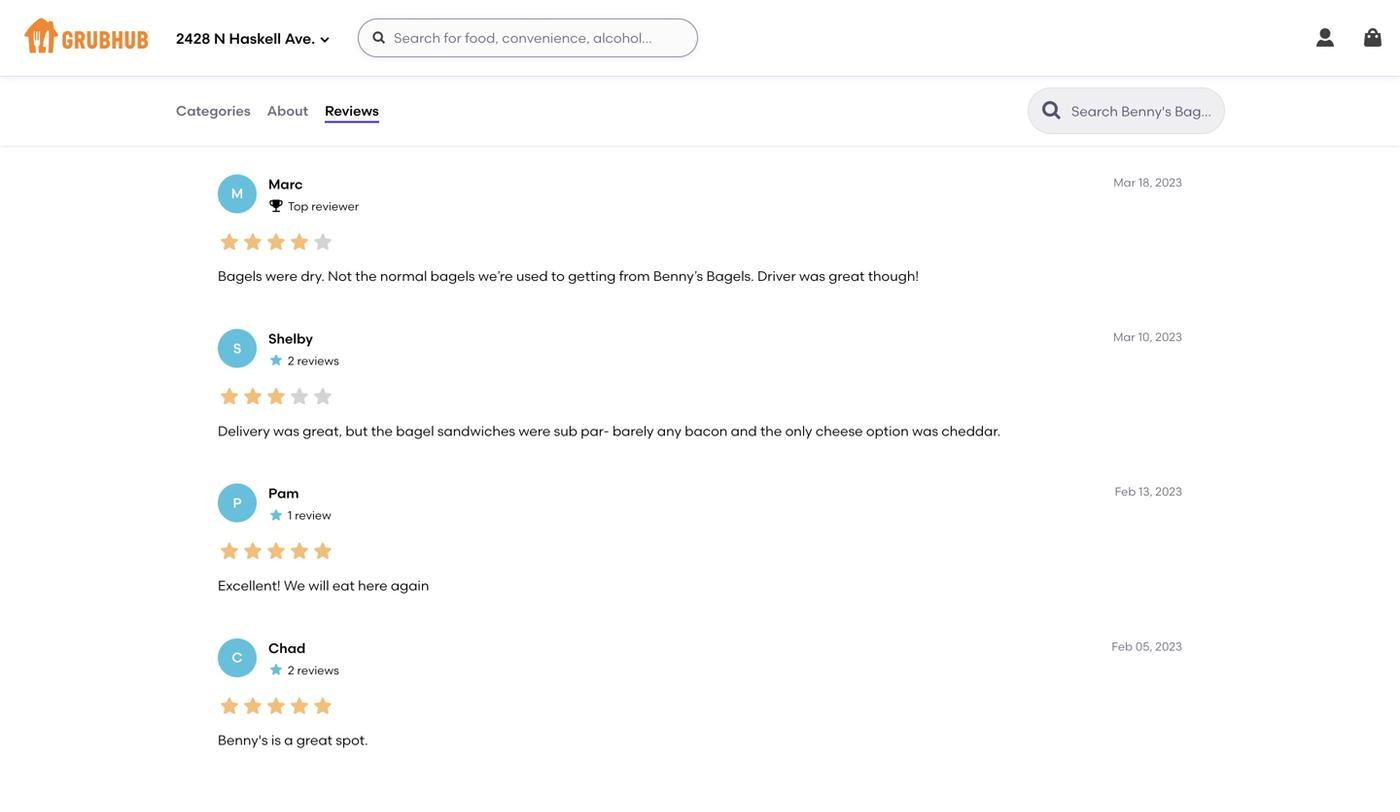 Task type: vqa. For each thing, say whether or not it's contained in the screenshot.
on to the top
no



Task type: describe. For each thing, give the bounding box(es) containing it.
2 for a
[[288, 664, 294, 678]]

benny's
[[218, 733, 268, 749]]

1 horizontal spatial and
[[731, 423, 757, 440]]

2023 for excellent! we will eat here again
[[1156, 485, 1183, 499]]

delivery was great, but the bagel sandwiches were sub par- barely any bacon and the only cheese option was cheddar.
[[218, 423, 1001, 440]]

1 review
[[288, 509, 331, 523]]

to
[[552, 268, 565, 285]]

reviews
[[325, 102, 379, 119]]

1 vertical spatial great
[[829, 268, 865, 285]]

s
[[233, 340, 242, 357]]

Search for food, convenience, alcohol... search field
[[358, 18, 699, 57]]

sub
[[554, 423, 578, 440]]

though!
[[868, 268, 919, 285]]

it.
[[899, 113, 911, 130]]

the right think at the top of the page
[[953, 113, 974, 130]]

categories button
[[175, 76, 252, 146]]

mar for delivery was great, but the bagel sandwiches were sub par- barely any bacon and the only cheese option was cheddar.
[[1114, 330, 1136, 344]]

1 horizontal spatial eat
[[760, 113, 782, 130]]

normal
[[380, 268, 427, 285]]

pam
[[269, 486, 299, 502]]

1 vertical spatial were
[[519, 423, 551, 440]]

trophy icon image
[[269, 198, 284, 214]]

p
[[233, 495, 242, 512]]

marc
[[269, 176, 303, 192]]

10,
[[1139, 330, 1153, 344]]

top
[[288, 199, 309, 213]]

will
[[309, 578, 329, 594]]

i
[[696, 113, 700, 130]]

it
[[785, 113, 794, 130]]

1 horizontal spatial svg image
[[1314, 26, 1338, 50]]

the left only
[[761, 423, 782, 440]]

getting
[[568, 268, 616, 285]]

2 vertical spatial great
[[297, 733, 333, 749]]

reviews for great
[[297, 44, 339, 59]]

my
[[363, 113, 383, 130]]

n
[[214, 30, 226, 48]]

couldn't
[[703, 113, 756, 130]]

tasting
[[850, 113, 896, 130]]

excellent!
[[218, 578, 281, 594]]

2 reviews for great
[[288, 44, 339, 59]]

the right not
[[355, 268, 377, 285]]

reviewer
[[311, 199, 359, 213]]

but for great,
[[346, 423, 368, 440]]

0 horizontal spatial svg image
[[319, 34, 331, 45]]

mar for bagels were dry. not the normal bagels we're used to getting from benny's bagels. driver was great though!
[[1114, 175, 1136, 189]]

benny's
[[654, 268, 703, 285]]

2 reviews for great,
[[288, 354, 339, 368]]

is
[[271, 733, 281, 749]]

caroline
[[269, 21, 326, 38]]

0 vertical spatial great
[[298, 113, 334, 130]]

2 reviews for a
[[288, 664, 339, 678]]

sandwiches
[[438, 423, 516, 440]]

search icon image
[[1041, 99, 1064, 123]]

categories
[[176, 102, 251, 119]]

driver
[[978, 113, 1015, 130]]

2428
[[176, 30, 211, 48]]

reviews for a
[[297, 664, 339, 678]]

like
[[557, 113, 579, 130]]

reviews button
[[324, 76, 380, 146]]

2023 for bagels were dry. not the normal bagels we're used to getting from benny's bagels. driver was great though!
[[1156, 175, 1183, 189]]

bagels
[[218, 268, 262, 285]]



Task type: locate. For each thing, give the bounding box(es) containing it.
2 reviews down shelby
[[288, 354, 339, 368]]

3 reviews from the top
[[297, 664, 339, 678]]

2 reviews down the 'chad'
[[288, 664, 339, 678]]

1 2 reviews from the top
[[288, 44, 339, 59]]

c right the n
[[232, 31, 243, 47]]

bagel right my at top
[[386, 113, 424, 130]]

smoking
[[1048, 113, 1104, 130]]

Search Benny's Bagels search field
[[1070, 102, 1219, 121]]

svg image
[[1314, 26, 1338, 50], [1362, 26, 1385, 50], [319, 34, 331, 45]]

2 reviews
[[288, 44, 339, 59], [288, 354, 339, 368], [288, 664, 339, 678]]

great
[[298, 113, 334, 130], [829, 268, 865, 285], [297, 733, 333, 749]]

c
[[232, 31, 243, 47], [232, 650, 243, 667]]

reviews
[[297, 44, 339, 59], [297, 354, 339, 368], [297, 664, 339, 678]]

reviews for great,
[[297, 354, 339, 368]]

0 vertical spatial were
[[266, 268, 298, 285]]

0 vertical spatial feb
[[1115, 485, 1137, 499]]

3 2023 from the top
[[1156, 485, 1183, 499]]

mar left the 10,
[[1114, 330, 1136, 344]]

2 for great,
[[288, 354, 294, 368]]

mar
[[1114, 175, 1136, 189], [1114, 330, 1136, 344]]

bennys
[[218, 113, 265, 130]]

1 vertical spatial mar
[[1114, 330, 1136, 344]]

but right great,
[[346, 423, 368, 440]]

spot.
[[336, 733, 368, 749]]

about button
[[266, 76, 309, 146]]

cigarette
[[582, 113, 643, 130]]

about
[[267, 102, 308, 119]]

0 vertical spatial 2 reviews
[[288, 44, 339, 59]]

we
[[284, 578, 305, 594]]

0 horizontal spatial were
[[266, 268, 298, 285]]

feb 05, 2023
[[1112, 640, 1183, 654]]

0 vertical spatial eat
[[760, 113, 782, 130]]

1 vertical spatial feb
[[1112, 640, 1133, 654]]

dry.
[[301, 268, 325, 285]]

eat right will
[[333, 578, 355, 594]]

great left my at top
[[298, 113, 334, 130]]

tasted
[[512, 113, 554, 130]]

3 2 from the top
[[288, 664, 294, 678]]

0 vertical spatial 2
[[288, 44, 294, 59]]

reviews down caroline
[[297, 44, 339, 59]]

2 vertical spatial 2 reviews
[[288, 664, 339, 678]]

1 2023 from the top
[[1156, 175, 1183, 189]]

feb left 05,
[[1112, 640, 1133, 654]]

2 vertical spatial 2
[[288, 664, 294, 678]]

great right a
[[297, 733, 333, 749]]

shelby
[[269, 331, 313, 347]]

par-
[[581, 423, 610, 440]]

barely
[[613, 423, 654, 440]]

haskell
[[229, 30, 281, 48]]

bagel
[[386, 113, 424, 130], [396, 423, 434, 440]]

m
[[231, 185, 243, 202]]

a
[[284, 733, 293, 749]]

2023 right 18,
[[1156, 175, 1183, 189]]

bacon
[[685, 423, 728, 440]]

2
[[288, 44, 294, 59], [288, 354, 294, 368], [288, 664, 294, 678]]

feb
[[1115, 485, 1137, 499], [1112, 640, 1133, 654]]

but left my at top
[[337, 113, 359, 130]]

bennys was great but my bagel smelled and tasted like cigarette smoke. i couldn't eat it without tasting it. think the driver was smoking
[[218, 113, 1104, 130]]

not
[[328, 268, 352, 285]]

2 for great
[[288, 44, 294, 59]]

2023 right 13,
[[1156, 485, 1183, 499]]

was
[[268, 113, 294, 130], [1018, 113, 1045, 130], [800, 268, 826, 285], [273, 423, 300, 440], [913, 423, 939, 440]]

the
[[953, 113, 974, 130], [355, 268, 377, 285], [371, 423, 393, 440], [761, 423, 782, 440]]

1
[[288, 509, 292, 523]]

excellent! we will eat here again
[[218, 578, 429, 594]]

great left though!
[[829, 268, 865, 285]]

2 horizontal spatial svg image
[[1362, 26, 1385, 50]]

ave.
[[285, 30, 315, 48]]

0 vertical spatial mar
[[1114, 175, 1136, 189]]

delivery
[[218, 423, 270, 440]]

4 2023 from the top
[[1156, 640, 1183, 654]]

great,
[[303, 423, 342, 440]]

used
[[516, 268, 548, 285]]

1 vertical spatial 2 reviews
[[288, 354, 339, 368]]

feb for excellent! we will eat here again
[[1115, 485, 1137, 499]]

1 vertical spatial bagel
[[396, 423, 434, 440]]

13,
[[1139, 485, 1153, 499]]

option
[[867, 423, 909, 440]]

think
[[914, 113, 949, 130]]

from
[[619, 268, 650, 285]]

any
[[658, 423, 682, 440]]

again
[[391, 578, 429, 594]]

without
[[797, 113, 847, 130]]

were left sub
[[519, 423, 551, 440]]

0 vertical spatial c
[[232, 31, 243, 47]]

1 vertical spatial but
[[346, 423, 368, 440]]

reviews down shelby
[[297, 354, 339, 368]]

chad
[[269, 640, 306, 657]]

eat
[[760, 113, 782, 130], [333, 578, 355, 594]]

2 reviews down caroline
[[288, 44, 339, 59]]

bagel for smelled
[[386, 113, 424, 130]]

mar 10, 2023
[[1114, 330, 1183, 344]]

bagel for sandwiches
[[396, 423, 434, 440]]

the right great,
[[371, 423, 393, 440]]

feb for benny's is a great spot.
[[1112, 640, 1133, 654]]

0 horizontal spatial and
[[482, 113, 508, 130]]

2023 right the 10,
[[1156, 330, 1183, 344]]

2023 for benny's is a great spot.
[[1156, 640, 1183, 654]]

2 down shelby
[[288, 354, 294, 368]]

1 vertical spatial 2
[[288, 354, 294, 368]]

1 vertical spatial reviews
[[297, 354, 339, 368]]

0 vertical spatial bagel
[[386, 113, 424, 130]]

0 vertical spatial but
[[337, 113, 359, 130]]

2 2 reviews from the top
[[288, 354, 339, 368]]

1 vertical spatial and
[[731, 423, 757, 440]]

05,
[[1136, 640, 1153, 654]]

and right "bacon"
[[731, 423, 757, 440]]

3 2 reviews from the top
[[288, 664, 339, 678]]

c for benny's is a great spot.
[[232, 650, 243, 667]]

2428 n haskell ave.
[[176, 30, 315, 48]]

star icon image
[[269, 43, 284, 59], [218, 76, 241, 99], [241, 76, 265, 99], [265, 76, 288, 99], [288, 76, 311, 99], [311, 76, 335, 99], [218, 230, 241, 254], [241, 230, 265, 254], [265, 230, 288, 254], [288, 230, 311, 254], [311, 230, 335, 254], [269, 353, 284, 368], [218, 385, 241, 409], [241, 385, 265, 409], [265, 385, 288, 409], [288, 385, 311, 409], [311, 385, 335, 409], [269, 508, 284, 523], [218, 540, 241, 563], [241, 540, 265, 563], [265, 540, 288, 563], [288, 540, 311, 563], [311, 540, 335, 563], [269, 663, 284, 678], [218, 695, 241, 718], [241, 695, 265, 718], [265, 695, 288, 718], [288, 695, 311, 718], [311, 695, 335, 718]]

0 horizontal spatial eat
[[333, 578, 355, 594]]

review
[[295, 509, 331, 523]]

feb 13, 2023
[[1115, 485, 1183, 499]]

driver
[[758, 268, 796, 285]]

mar left 18,
[[1114, 175, 1136, 189]]

and left tasted
[[482, 113, 508, 130]]

cheddar.
[[942, 423, 1001, 440]]

main navigation navigation
[[0, 0, 1401, 76]]

were
[[266, 268, 298, 285], [519, 423, 551, 440]]

were left dry.
[[266, 268, 298, 285]]

2 down the 'chad'
[[288, 664, 294, 678]]

feb left 13,
[[1115, 485, 1137, 499]]

but
[[337, 113, 359, 130], [346, 423, 368, 440]]

2023 for delivery was great, but the bagel sandwiches were sub par- barely any bacon and the only cheese option was cheddar.
[[1156, 330, 1183, 344]]

2 2023 from the top
[[1156, 330, 1183, 344]]

1 vertical spatial eat
[[333, 578, 355, 594]]

mar 18, 2023
[[1114, 175, 1183, 189]]

cheese
[[816, 423, 863, 440]]

c for bennys was great but my bagel smelled and tasted like cigarette smoke. i couldn't eat it without tasting it. think the driver was smoking
[[232, 31, 243, 47]]

and
[[482, 113, 508, 130], [731, 423, 757, 440]]

c left the 'chad'
[[232, 650, 243, 667]]

bagel left sandwiches
[[396, 423, 434, 440]]

bagels were dry. not the normal bagels we're used to getting from benny's bagels. driver was great though!
[[218, 268, 919, 285]]

reviews down the 'chad'
[[297, 664, 339, 678]]

0 vertical spatial and
[[482, 113, 508, 130]]

2 reviews from the top
[[297, 354, 339, 368]]

here
[[358, 578, 388, 594]]

smelled
[[427, 113, 479, 130]]

eat left it at the right of page
[[760, 113, 782, 130]]

2 down caroline
[[288, 44, 294, 59]]

bagels
[[431, 268, 475, 285]]

1 c from the top
[[232, 31, 243, 47]]

benny's is a great spot.
[[218, 733, 368, 749]]

only
[[786, 423, 813, 440]]

1 reviews from the top
[[297, 44, 339, 59]]

1 horizontal spatial were
[[519, 423, 551, 440]]

2 c from the top
[[232, 650, 243, 667]]

svg image
[[372, 30, 387, 46]]

2 vertical spatial reviews
[[297, 664, 339, 678]]

smoke.
[[646, 113, 693, 130]]

2023
[[1156, 175, 1183, 189], [1156, 330, 1183, 344], [1156, 485, 1183, 499], [1156, 640, 1183, 654]]

2023 right 05,
[[1156, 640, 1183, 654]]

we're
[[479, 268, 513, 285]]

bagels.
[[707, 268, 755, 285]]

2 2 from the top
[[288, 354, 294, 368]]

top reviewer
[[288, 199, 359, 213]]

0 vertical spatial reviews
[[297, 44, 339, 59]]

1 vertical spatial c
[[232, 650, 243, 667]]

18,
[[1139, 175, 1153, 189]]

1 2 from the top
[[288, 44, 294, 59]]

but for great
[[337, 113, 359, 130]]



